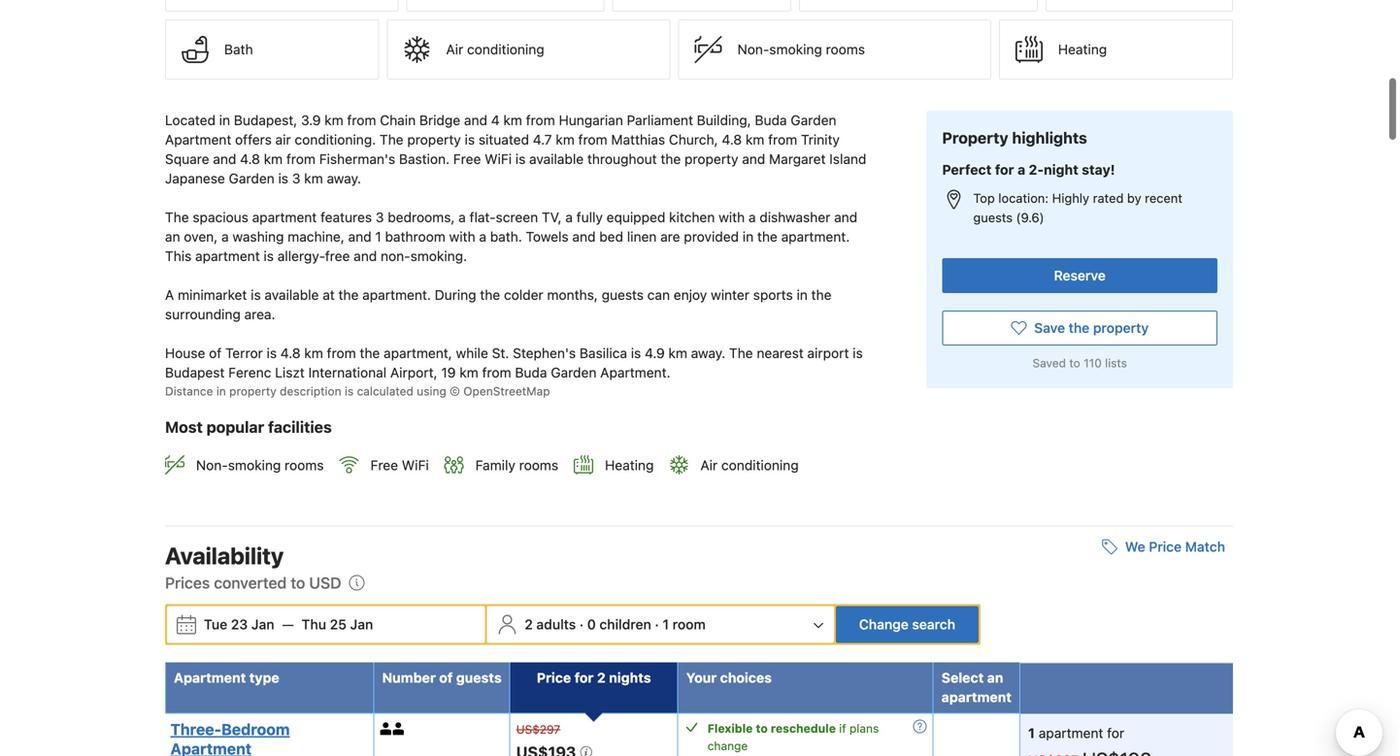 Task type: locate. For each thing, give the bounding box(es) containing it.
an
[[165, 229, 180, 245], [987, 670, 1004, 686]]

guests down top
[[974, 210, 1013, 225]]

heating down apartment.
[[605, 457, 654, 473]]

· left 0
[[580, 617, 584, 633]]

in right the distance
[[216, 385, 226, 398]]

2 horizontal spatial guests
[[974, 210, 1013, 225]]

available left at
[[265, 287, 319, 303]]

machine,
[[288, 229, 345, 245]]

away. right 4.9
[[691, 345, 726, 361]]

change
[[859, 617, 909, 633]]

we
[[1125, 539, 1146, 555]]

spacious
[[193, 209, 249, 225]]

4.8 down building,
[[722, 132, 742, 148]]

0 vertical spatial free
[[453, 151, 481, 167]]

1 horizontal spatial price
[[1149, 539, 1182, 555]]

and down fully
[[572, 229, 596, 245]]

1 vertical spatial guests
[[602, 287, 644, 303]]

0 vertical spatial apartment
[[165, 132, 231, 148]]

of up budapest
[[209, 345, 222, 361]]

km down building,
[[746, 132, 765, 148]]

colder
[[504, 287, 544, 303]]

0 horizontal spatial available
[[265, 287, 319, 303]]

1 vertical spatial apartment.
[[362, 287, 431, 303]]

apartment down three-
[[170, 740, 252, 757]]

island
[[830, 151, 867, 167]]

2 left the adults on the bottom left of the page
[[525, 617, 533, 633]]

0 vertical spatial non-smoking rooms
[[738, 41, 865, 57]]

while
[[456, 345, 488, 361]]

1 horizontal spatial garden
[[551, 365, 597, 381]]

airport
[[808, 345, 849, 361]]

available down 4.7
[[529, 151, 584, 167]]

price right we at the bottom right of page
[[1149, 539, 1182, 555]]

2 vertical spatial 1
[[1029, 725, 1035, 741]]

chain
[[380, 112, 416, 128]]

apartment up three-
[[174, 670, 246, 686]]

apartment. down non-
[[362, 287, 431, 303]]

three-bedroom apartment
[[170, 721, 290, 757]]

1 horizontal spatial buda
[[755, 112, 787, 128]]

distance
[[165, 385, 213, 398]]

4.9
[[645, 345, 665, 361]]

0 vertical spatial buda
[[755, 112, 787, 128]]

1 vertical spatial free
[[371, 457, 398, 473]]

most popular facilities
[[165, 418, 332, 437]]

0 vertical spatial 2
[[525, 617, 533, 633]]

to left '110' at the right
[[1070, 356, 1081, 370]]

0 horizontal spatial conditioning
[[467, 41, 545, 57]]

1 horizontal spatial non-
[[738, 41, 770, 57]]

0 vertical spatial an
[[165, 229, 180, 245]]

we price match button
[[1094, 530, 1233, 565]]

km right 4.7
[[556, 132, 575, 148]]

saved to 110 lists
[[1033, 356, 1127, 370]]

km right 4.9
[[669, 345, 688, 361]]

smoking inside non-smoking rooms button
[[770, 41, 822, 57]]

1 jan from the left
[[251, 617, 274, 633]]

non-smoking rooms up trinity
[[738, 41, 865, 57]]

4.8 up liszt
[[281, 345, 301, 361]]

1 horizontal spatial conditioning
[[722, 457, 799, 473]]

2 jan from the left
[[350, 617, 373, 633]]

2 horizontal spatial garden
[[791, 112, 837, 128]]

and
[[464, 112, 488, 128], [213, 151, 236, 167], [742, 151, 766, 167], [834, 209, 858, 225], [348, 229, 372, 245], [572, 229, 596, 245], [354, 248, 377, 264]]

free down 'calculated'
[[371, 457, 398, 473]]

search
[[912, 617, 956, 633]]

tue
[[204, 617, 227, 633]]

linen
[[627, 229, 657, 245]]

0 vertical spatial price
[[1149, 539, 1182, 555]]

non-smoking rooms
[[738, 41, 865, 57], [196, 457, 324, 473]]

wifi down situated
[[485, 151, 512, 167]]

from down air
[[286, 151, 316, 167]]

0 vertical spatial the
[[380, 132, 404, 148]]

with down the flat-
[[449, 229, 476, 245]]

1 horizontal spatial apartment.
[[781, 229, 850, 245]]

is right airport
[[853, 345, 863, 361]]

0 vertical spatial 4.8
[[722, 132, 742, 148]]

garden down offers on the top left
[[229, 171, 275, 187]]

provided
[[684, 229, 739, 245]]

0 vertical spatial garden
[[791, 112, 837, 128]]

air inside "air conditioning" button
[[446, 41, 463, 57]]

0 horizontal spatial price
[[537, 670, 571, 686]]

from down hungarian
[[578, 132, 608, 148]]

rooms right family
[[519, 457, 559, 473]]

2 vertical spatial 4.8
[[281, 345, 301, 361]]

of right number
[[439, 670, 453, 686]]

apartment. down dishwasher
[[781, 229, 850, 245]]

1 vertical spatial 1
[[663, 617, 669, 633]]

guests right number
[[456, 670, 502, 686]]

0 vertical spatial conditioning
[[467, 41, 545, 57]]

tue 23 jan button
[[196, 607, 282, 642]]

km up conditioning.
[[325, 112, 344, 128]]

stay!
[[1082, 162, 1115, 178]]

1 horizontal spatial air conditioning
[[701, 457, 799, 473]]

apartment inside three-bedroom apartment
[[170, 740, 252, 757]]

guests left can
[[602, 287, 644, 303]]

garden down stephen's on the left of page
[[551, 365, 597, 381]]

1 horizontal spatial free
[[453, 151, 481, 167]]

1 vertical spatial an
[[987, 670, 1004, 686]]

0 vertical spatial air
[[446, 41, 463, 57]]

1 horizontal spatial wifi
[[485, 151, 512, 167]]

the up oven,
[[165, 209, 189, 225]]

is up area.
[[251, 287, 261, 303]]

fully
[[577, 209, 603, 225]]

property up lists
[[1093, 320, 1149, 336]]

top location: highly rated by recent guests (9.6)
[[974, 191, 1183, 225]]

0 vertical spatial with
[[719, 209, 745, 225]]

3 down conditioning.
[[292, 171, 301, 187]]

heating
[[1058, 41, 1107, 57], [605, 457, 654, 473]]

price inside the 'we price match' dropdown button
[[1149, 539, 1182, 555]]

the left nearest
[[729, 345, 753, 361]]

0 horizontal spatial ·
[[580, 617, 584, 633]]

is down air
[[278, 171, 288, 187]]

1 vertical spatial for
[[575, 670, 594, 686]]

0 horizontal spatial air
[[446, 41, 463, 57]]

located in budapest, 3.9 km from chain bridge and 4 km from hungarian parliament building, buda garden apartment offers air conditioning. the property is situated 4.7 km from matthias church, 4.8 km from trinity square and 4.8 km from fisherman's bastion. free wifi is available throughout the property and margaret island japanese garden is 3 km away. the spacious apartment features 3 bedrooms, a flat-screen tv, a fully equipped kitchen with a dishwasher and an oven, a washing machine, and 1 bathroom with a bath. towels and bed linen are provided in the apartment. this apartment is allergy-free and non-smoking. a minimarket is available at the apartment. during the colder months, guests can enjoy winter sports in the surrounding area. house of terror is 4.8 km from the apartment, while st. stephen's basilica is 4.9 km away. the nearest airport is budapest ferenc liszt international airport, 19 km from buda garden apartment. distance in property description is calculated using © openstreetmap
[[165, 112, 870, 398]]

0 horizontal spatial 1
[[375, 229, 381, 245]]

flexible
[[708, 722, 753, 736]]

non-smoking rooms inside button
[[738, 41, 865, 57]]

occupancy image
[[393, 723, 405, 736]]

guests
[[974, 210, 1013, 225], [602, 287, 644, 303], [456, 670, 502, 686]]

0 horizontal spatial guests
[[456, 670, 502, 686]]

0 horizontal spatial rooms
[[285, 457, 324, 473]]

price
[[1149, 539, 1182, 555], [537, 670, 571, 686]]

0 horizontal spatial buda
[[515, 365, 547, 381]]

is down situated
[[516, 151, 526, 167]]

and left margaret
[[742, 151, 766, 167]]

2 horizontal spatial 1
[[1029, 725, 1035, 741]]

2 horizontal spatial the
[[729, 345, 753, 361]]

2 left nights
[[597, 670, 606, 686]]

perfect for a 2-night stay!
[[942, 162, 1115, 178]]

free down situated
[[453, 151, 481, 167]]

0 vertical spatial air conditioning
[[446, 41, 545, 57]]

2 horizontal spatial 4.8
[[722, 132, 742, 148]]

is
[[465, 132, 475, 148], [516, 151, 526, 167], [278, 171, 288, 187], [264, 248, 274, 264], [251, 287, 261, 303], [267, 345, 277, 361], [631, 345, 641, 361], [853, 345, 863, 361], [345, 385, 354, 398]]

features
[[321, 209, 372, 225]]

bed
[[600, 229, 624, 245]]

1 vertical spatial smoking
[[228, 457, 281, 473]]

0 horizontal spatial heating
[[605, 457, 654, 473]]

0 vertical spatial away.
[[327, 171, 361, 187]]

apartment inside located in budapest, 3.9 km from chain bridge and 4 km from hungarian parliament building, buda garden apartment offers air conditioning. the property is situated 4.7 km from matthias church, 4.8 km from trinity square and 4.8 km from fisherman's bastion. free wifi is available throughout the property and margaret island japanese garden is 3 km away. the spacious apartment features 3 bedrooms, a flat-screen tv, a fully equipped kitchen with a dishwasher and an oven, a washing machine, and 1 bathroom with a bath. towels and bed linen are provided in the apartment. this apartment is allergy-free and non-smoking. a minimarket is available at the apartment. during the colder months, guests can enjoy winter sports in the surrounding area. house of terror is 4.8 km from the apartment, while st. stephen's basilica is 4.9 km away. the nearest airport is budapest ferenc liszt international airport, 19 km from buda garden apartment. distance in property description is calculated using © openstreetmap
[[165, 132, 231, 148]]

3 right features
[[376, 209, 384, 225]]

1 vertical spatial 2
[[597, 670, 606, 686]]

apartment
[[252, 209, 317, 225], [195, 248, 260, 264], [942, 689, 1012, 706], [1039, 725, 1104, 741]]

from up 4.7
[[526, 112, 555, 128]]

1 vertical spatial price
[[537, 670, 571, 686]]

0 vertical spatial guests
[[974, 210, 1013, 225]]

rooms up trinity
[[826, 41, 865, 57]]

2 vertical spatial garden
[[551, 365, 597, 381]]

smoking down most popular facilities
[[228, 457, 281, 473]]

0 vertical spatial 3
[[292, 171, 301, 187]]

and right free
[[354, 248, 377, 264]]

non- up building,
[[738, 41, 770, 57]]

wifi
[[485, 151, 512, 167], [402, 457, 429, 473]]

calculated
[[357, 385, 414, 398]]

from
[[347, 112, 376, 128], [526, 112, 555, 128], [578, 132, 608, 148], [768, 132, 798, 148], [286, 151, 316, 167], [327, 345, 356, 361], [482, 365, 511, 381]]

highlights
[[1012, 129, 1088, 147]]

1 horizontal spatial to
[[756, 722, 768, 736]]

1 vertical spatial apartment
[[174, 670, 246, 686]]

1 vertical spatial 3
[[376, 209, 384, 225]]

2 vertical spatial for
[[1107, 725, 1125, 741]]

kitchen
[[669, 209, 715, 225]]

apartment down the located
[[165, 132, 231, 148]]

0 vertical spatial to
[[1070, 356, 1081, 370]]

1
[[375, 229, 381, 245], [663, 617, 669, 633], [1029, 725, 1035, 741]]

0 vertical spatial non-
[[738, 41, 770, 57]]

1 horizontal spatial for
[[995, 162, 1014, 178]]

select
[[942, 670, 984, 686]]

rooms down facilities
[[285, 457, 324, 473]]

non-smoking rooms button
[[678, 20, 991, 80]]

non- down popular
[[196, 457, 228, 473]]

1 inside located in budapest, 3.9 km from chain bridge and 4 km from hungarian parliament building, buda garden apartment offers air conditioning. the property is situated 4.7 km from matthias church, 4.8 km from trinity square and 4.8 km from fisherman's bastion. free wifi is available throughout the property and margaret island japanese garden is 3 km away. the spacious apartment features 3 bedrooms, a flat-screen tv, a fully equipped kitchen with a dishwasher and an oven, a washing machine, and 1 bathroom with a bath. towels and bed linen are provided in the apartment. this apartment is allergy-free and non-smoking. a minimarket is available at the apartment. during the colder months, guests can enjoy winter sports in the surrounding area. house of terror is 4.8 km from the apartment, while st. stephen's basilica is 4.9 km away. the nearest airport is budapest ferenc liszt international airport, 19 km from buda garden apartment. distance in property description is calculated using © openstreetmap
[[375, 229, 381, 245]]

rooms
[[826, 41, 865, 57], [285, 457, 324, 473], [519, 457, 559, 473]]

· right children
[[655, 617, 659, 633]]

the inside 'dropdown button'
[[1069, 320, 1090, 336]]

0 horizontal spatial jan
[[251, 617, 274, 633]]

2 inside dropdown button
[[525, 617, 533, 633]]

1 horizontal spatial heating
[[1058, 41, 1107, 57]]

apartment.
[[781, 229, 850, 245], [362, 287, 431, 303]]

0 horizontal spatial wifi
[[402, 457, 429, 473]]

japanese
[[165, 171, 225, 187]]

we price match
[[1125, 539, 1226, 555]]

property down ferenc
[[229, 385, 277, 398]]

saved
[[1033, 356, 1066, 370]]

an up this on the top left of the page
[[165, 229, 180, 245]]

0 horizontal spatial an
[[165, 229, 180, 245]]

1 vertical spatial non-smoking rooms
[[196, 457, 324, 473]]

buda right building,
[[755, 112, 787, 128]]

1 horizontal spatial smoking
[[770, 41, 822, 57]]

2 vertical spatial the
[[729, 345, 753, 361]]

minimarket
[[178, 287, 247, 303]]

buda down stephen's on the left of page
[[515, 365, 547, 381]]

1 vertical spatial buda
[[515, 365, 547, 381]]

your choices
[[686, 670, 772, 686]]

garden up trinity
[[791, 112, 837, 128]]

0 vertical spatial 1
[[375, 229, 381, 245]]

2 adults · 0 children · 1 room
[[525, 617, 706, 633]]

4.7
[[533, 132, 552, 148]]

an right select
[[987, 670, 1004, 686]]

in right sports
[[797, 287, 808, 303]]

tv,
[[542, 209, 562, 225]]

in
[[219, 112, 230, 128], [743, 229, 754, 245], [797, 287, 808, 303], [216, 385, 226, 398]]

bathroom
[[385, 229, 446, 245]]

allergy-
[[278, 248, 325, 264]]

plans
[[850, 722, 879, 736]]

1 vertical spatial with
[[449, 229, 476, 245]]

washing
[[233, 229, 284, 245]]

1 horizontal spatial an
[[987, 670, 1004, 686]]

0 vertical spatial of
[[209, 345, 222, 361]]

1 inside dropdown button
[[663, 617, 669, 633]]

wifi down 'using'
[[402, 457, 429, 473]]

the down chain
[[380, 132, 404, 148]]

3
[[292, 171, 301, 187], [376, 209, 384, 225]]

converted
[[214, 574, 287, 592]]

1 horizontal spatial ·
[[655, 617, 659, 633]]

recent
[[1145, 191, 1183, 205]]

1 vertical spatial away.
[[691, 345, 726, 361]]

2 horizontal spatial to
[[1070, 356, 1081, 370]]

1 horizontal spatial available
[[529, 151, 584, 167]]

to right flexible
[[756, 722, 768, 736]]

the
[[661, 151, 681, 167], [758, 229, 778, 245], [339, 287, 359, 303], [480, 287, 500, 303], [812, 287, 832, 303], [1069, 320, 1090, 336], [360, 345, 380, 361]]

1 vertical spatial available
[[265, 287, 319, 303]]

throughout
[[588, 151, 657, 167]]

2 horizontal spatial rooms
[[826, 41, 865, 57]]

bridge
[[420, 112, 461, 128]]

a
[[165, 287, 174, 303]]

to left usd
[[291, 574, 305, 592]]

4.8 down offers on the top left
[[240, 151, 260, 167]]

liszt
[[275, 365, 305, 381]]

heating inside button
[[1058, 41, 1107, 57]]

with up provided at the top
[[719, 209, 745, 225]]

thu
[[302, 617, 326, 633]]

is left 4.9
[[631, 345, 641, 361]]

this
[[165, 248, 192, 264]]

1 vertical spatial garden
[[229, 171, 275, 187]]

type
[[249, 670, 279, 686]]

price down the adults on the bottom left of the page
[[537, 670, 571, 686]]

0 vertical spatial smoking
[[770, 41, 822, 57]]

25
[[330, 617, 347, 633]]

0 horizontal spatial non-
[[196, 457, 228, 473]]

0
[[587, 617, 596, 633]]

1 horizontal spatial of
[[439, 670, 453, 686]]

1 horizontal spatial jan
[[350, 617, 373, 633]]

available
[[529, 151, 584, 167], [265, 287, 319, 303]]

1 · from the left
[[580, 617, 584, 633]]

in right the located
[[219, 112, 230, 128]]

description
[[280, 385, 341, 398]]

1 apartment for
[[1029, 725, 1125, 741]]

usd
[[309, 574, 341, 592]]

the right save
[[1069, 320, 1090, 336]]

1 horizontal spatial 1
[[663, 617, 669, 633]]

an inside the select an apartment
[[987, 670, 1004, 686]]

jan right 25
[[350, 617, 373, 633]]

property down church,
[[685, 151, 739, 167]]

from up conditioning.
[[347, 112, 376, 128]]

a left dishwasher
[[749, 209, 756, 225]]



Task type: vqa. For each thing, say whether or not it's contained in the screenshot.
Garden to the middle
yes



Task type: describe. For each thing, give the bounding box(es) containing it.
nearest
[[757, 345, 804, 361]]

fisherman's
[[319, 151, 395, 167]]

the down dishwasher
[[758, 229, 778, 245]]

three-
[[170, 721, 221, 739]]

parliament
[[627, 112, 693, 128]]

house
[[165, 345, 205, 361]]

1 vertical spatial non-
[[196, 457, 228, 473]]

adults
[[537, 617, 576, 633]]

family
[[476, 457, 516, 473]]

guests inside top location: highly rated by recent guests (9.6)
[[974, 210, 1013, 225]]

margaret
[[769, 151, 826, 167]]

flat-
[[470, 209, 496, 225]]

km up liszt
[[304, 345, 323, 361]]

0 horizontal spatial away.
[[327, 171, 361, 187]]

enjoy
[[674, 287, 707, 303]]

3.9
[[301, 112, 321, 128]]

1 vertical spatial air
[[701, 457, 718, 473]]

km down conditioning.
[[304, 171, 323, 187]]

smoking.
[[410, 248, 467, 264]]

property down bridge
[[407, 132, 461, 148]]

if
[[839, 722, 846, 736]]

and down features
[[348, 229, 372, 245]]

1 horizontal spatial with
[[719, 209, 745, 225]]

0 vertical spatial apartment.
[[781, 229, 850, 245]]

rated
[[1093, 191, 1124, 205]]

months,
[[547, 287, 598, 303]]

2 vertical spatial guests
[[456, 670, 502, 686]]

surrounding
[[165, 307, 241, 323]]

three-bedroom apartment link
[[170, 720, 363, 757]]

bath button
[[165, 20, 379, 80]]

2 adults · 0 children · 1 room button
[[489, 606, 832, 643]]

wifi inside located in budapest, 3.9 km from chain bridge and 4 km from hungarian parliament building, buda garden apartment offers air conditioning. the property is situated 4.7 km from matthias church, 4.8 km from trinity square and 4.8 km from fisherman's bastion. free wifi is available throughout the property and margaret island japanese garden is 3 km away. the spacious apartment features 3 bedrooms, a flat-screen tv, a fully equipped kitchen with a dishwasher and an oven, a washing machine, and 1 bathroom with a bath. towels and bed linen are provided in the apartment. this apartment is allergy-free and non-smoking. a minimarket is available at the apartment. during the colder months, guests can enjoy winter sports in the surrounding area. house of terror is 4.8 km from the apartment, while st. stephen's basilica is 4.9 km away. the nearest airport is budapest ferenc liszt international airport, 19 km from buda garden apartment. distance in property description is calculated using © openstreetmap
[[485, 151, 512, 167]]

property inside 'dropdown button'
[[1093, 320, 1149, 336]]

lists
[[1105, 356, 1127, 370]]

bath.
[[490, 229, 522, 245]]

an inside located in budapest, 3.9 km from chain bridge and 4 km from hungarian parliament building, buda garden apartment offers air conditioning. the property is situated 4.7 km from matthias church, 4.8 km from trinity square and 4.8 km from fisherman's bastion. free wifi is available throughout the property and margaret island japanese garden is 3 km away. the spacious apartment features 3 bedrooms, a flat-screen tv, a fully equipped kitchen with a dishwasher and an oven, a washing machine, and 1 bathroom with a bath. towels and bed linen are provided in the apartment. this apartment is allergy-free and non-smoking. a minimarket is available at the apartment. during the colder months, guests can enjoy winter sports in the surrounding area. house of terror is 4.8 km from the apartment, while st. stephen's basilica is 4.9 km away. the nearest airport is budapest ferenc liszt international airport, 19 km from buda garden apartment. distance in property description is calculated using © openstreetmap
[[165, 229, 180, 245]]

1 horizontal spatial 3
[[376, 209, 384, 225]]

the right at
[[339, 287, 359, 303]]

located
[[165, 112, 216, 128]]

stephen's
[[513, 345, 576, 361]]

conditioning.
[[295, 132, 376, 148]]

highly
[[1052, 191, 1090, 205]]

2 · from the left
[[655, 617, 659, 633]]

0 horizontal spatial non-smoking rooms
[[196, 457, 324, 473]]

using
[[417, 385, 447, 398]]

a down the flat-
[[479, 229, 487, 245]]

2 horizontal spatial for
[[1107, 725, 1125, 741]]

of inside located in budapest, 3.9 km from chain bridge and 4 km from hungarian parliament building, buda garden apartment offers air conditioning. the property is situated 4.7 km from matthias church, 4.8 km from trinity square and 4.8 km from fisherman's bastion. free wifi is available throughout the property and margaret island japanese garden is 3 km away. the spacious apartment features 3 bedrooms, a flat-screen tv, a fully equipped kitchen with a dishwasher and an oven, a washing machine, and 1 bathroom with a bath. towels and bed linen are provided in the apartment. this apartment is allergy-free and non-smoking. a minimarket is available at the apartment. during the colder months, guests can enjoy winter sports in the surrounding area. house of terror is 4.8 km from the apartment, while st. stephen's basilica is 4.9 km away. the nearest airport is budapest ferenc liszt international airport, 19 km from buda garden apartment. distance in property description is calculated using © openstreetmap
[[209, 345, 222, 361]]

0 horizontal spatial to
[[291, 574, 305, 592]]

apartment type
[[174, 670, 279, 686]]

oven,
[[184, 229, 218, 245]]

property
[[942, 129, 1009, 147]]

air conditioning button
[[387, 20, 671, 80]]

the left colder
[[480, 287, 500, 303]]

if plans change
[[708, 722, 879, 753]]

top
[[974, 191, 995, 205]]

is left situated
[[465, 132, 475, 148]]

availability
[[165, 542, 284, 570]]

us$297
[[516, 723, 561, 737]]

bedrooms,
[[388, 209, 455, 225]]

save the property
[[1035, 320, 1149, 336]]

air conditioning inside button
[[446, 41, 545, 57]]

occupancy image
[[380, 723, 393, 736]]

room
[[673, 617, 706, 633]]

during
[[435, 287, 476, 303]]

km down while
[[460, 365, 479, 381]]

church,
[[669, 132, 718, 148]]

the down church,
[[661, 151, 681, 167]]

free inside located in budapest, 3.9 km from chain bridge and 4 km from hungarian parliament building, buda garden apartment offers air conditioning. the property is situated 4.7 km from matthias church, 4.8 km from trinity square and 4.8 km from fisherman's bastion. free wifi is available throughout the property and margaret island japanese garden is 3 km away. the spacious apartment features 3 bedrooms, a flat-screen tv, a fully equipped kitchen with a dishwasher and an oven, a washing machine, and 1 bathroom with a bath. towels and bed linen are provided in the apartment. this apartment is allergy-free and non-smoking. a minimarket is available at the apartment. during the colder months, guests can enjoy winter sports in the surrounding area. house of terror is 4.8 km from the apartment, while st. stephen's basilica is 4.9 km away. the nearest airport is budapest ferenc liszt international airport, 19 km from buda garden apartment. distance in property description is calculated using © openstreetmap
[[453, 151, 481, 167]]

from up international
[[327, 345, 356, 361]]

from down st.
[[482, 365, 511, 381]]

non-
[[381, 248, 410, 264]]

equipped
[[607, 209, 666, 225]]

23
[[231, 617, 248, 633]]

apartment.
[[600, 365, 671, 381]]

km right 4
[[503, 112, 522, 128]]

0 horizontal spatial garden
[[229, 171, 275, 187]]

building,
[[697, 112, 751, 128]]

children
[[600, 617, 652, 633]]

1 horizontal spatial away.
[[691, 345, 726, 361]]

nights
[[609, 670, 651, 686]]

to for saved
[[1070, 356, 1081, 370]]

reschedule
[[771, 722, 836, 736]]

0 horizontal spatial 3
[[292, 171, 301, 187]]

a left the flat-
[[459, 209, 466, 225]]

dishwasher
[[760, 209, 831, 225]]

the up international
[[360, 345, 380, 361]]

property highlights
[[942, 129, 1088, 147]]

non- inside non-smoking rooms button
[[738, 41, 770, 57]]

1 vertical spatial heating
[[605, 457, 654, 473]]

for for perfect
[[995, 162, 1014, 178]]

0 horizontal spatial smoking
[[228, 457, 281, 473]]

from up margaret
[[768, 132, 798, 148]]

(9.6)
[[1016, 210, 1045, 225]]

0 horizontal spatial with
[[449, 229, 476, 245]]

0 vertical spatial available
[[529, 151, 584, 167]]

openstreetmap
[[464, 385, 550, 398]]

4
[[491, 112, 500, 128]]

guests inside located in budapest, 3.9 km from chain bridge and 4 km from hungarian parliament building, buda garden apartment offers air conditioning. the property is situated 4.7 km from matthias church, 4.8 km from trinity square and 4.8 km from fisherman's bastion. free wifi is available throughout the property and margaret island japanese garden is 3 km away. the spacious apartment features 3 bedrooms, a flat-screen tv, a fully equipped kitchen with a dishwasher and an oven, a washing machine, and 1 bathroom with a bath. towels and bed linen are provided in the apartment. this apartment is allergy-free and non-smoking. a minimarket is available at the apartment. during the colder months, guests can enjoy winter sports in the surrounding area. house of terror is 4.8 km from the apartment, while st. stephen's basilica is 4.9 km away. the nearest airport is budapest ferenc liszt international airport, 19 km from buda garden apartment. distance in property description is calculated using © openstreetmap
[[602, 287, 644, 303]]

is up liszt
[[267, 345, 277, 361]]

by
[[1128, 191, 1142, 205]]

is down international
[[345, 385, 354, 398]]

bath
[[224, 41, 253, 57]]

1 vertical spatial 4.8
[[240, 151, 260, 167]]

save the property button
[[942, 311, 1218, 346]]

a right tv,
[[566, 209, 573, 225]]

trinity
[[801, 132, 840, 148]]

the right sports
[[812, 287, 832, 303]]

rooms inside button
[[826, 41, 865, 57]]

a down spacious
[[221, 229, 229, 245]]

location:
[[999, 191, 1049, 205]]

1 horizontal spatial rooms
[[519, 457, 559, 473]]

©
[[450, 385, 460, 398]]

thu 25 jan button
[[294, 607, 381, 642]]

1 vertical spatial air conditioning
[[701, 457, 799, 473]]

free wifi
[[371, 457, 429, 473]]

night
[[1044, 162, 1079, 178]]

0 horizontal spatial apartment.
[[362, 287, 431, 303]]

and right dishwasher
[[834, 209, 858, 225]]

to for flexible
[[756, 722, 768, 736]]

conditioning inside button
[[467, 41, 545, 57]]

hungarian
[[559, 112, 623, 128]]

—
[[282, 617, 294, 633]]

more details on meals and payment options image
[[914, 720, 927, 734]]

0 horizontal spatial free
[[371, 457, 398, 473]]

1 vertical spatial conditioning
[[722, 457, 799, 473]]

change search
[[859, 617, 956, 633]]

bedroom
[[221, 721, 290, 739]]

air
[[275, 132, 291, 148]]

towels
[[526, 229, 569, 245]]

1 horizontal spatial 4.8
[[281, 345, 301, 361]]

and left 4
[[464, 112, 488, 128]]

1 vertical spatial wifi
[[402, 457, 429, 473]]

flexible to reschedule
[[708, 722, 836, 736]]

airport,
[[390, 365, 438, 381]]

km down air
[[264, 151, 283, 167]]

number
[[382, 670, 436, 686]]

1 vertical spatial the
[[165, 209, 189, 225]]

at
[[323, 287, 335, 303]]

basilica
[[580, 345, 627, 361]]

ferenc
[[228, 365, 271, 381]]

save
[[1035, 320, 1065, 336]]

a left 2-
[[1018, 162, 1026, 178]]

for for price
[[575, 670, 594, 686]]

19
[[441, 365, 456, 381]]

in right provided at the top
[[743, 229, 754, 245]]

area.
[[244, 307, 275, 323]]

family rooms
[[476, 457, 559, 473]]

change
[[708, 740, 748, 753]]

is down washing
[[264, 248, 274, 264]]

and down offers on the top left
[[213, 151, 236, 167]]



